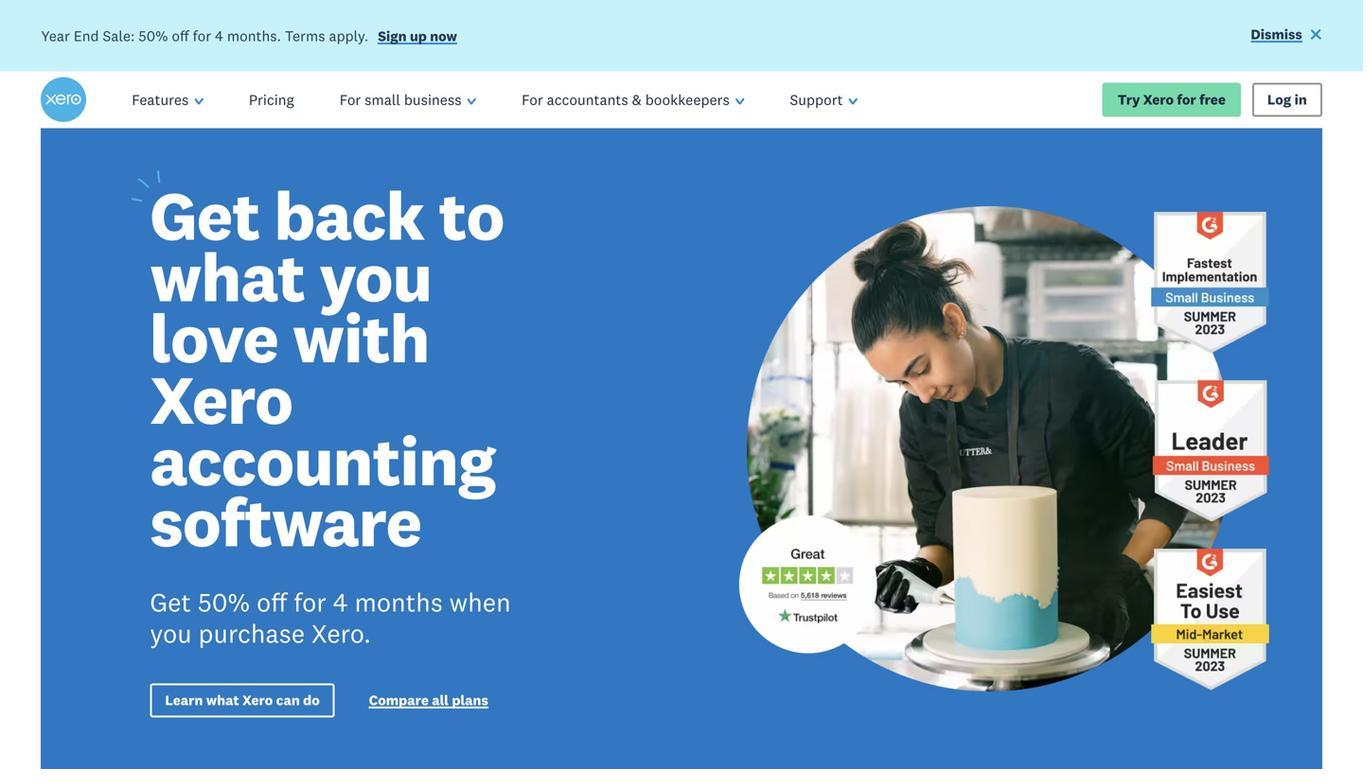 Task type: locate. For each thing, give the bounding box(es) containing it.
get
[[150, 173, 260, 258], [150, 586, 191, 619]]

1 vertical spatial you
[[150, 618, 192, 650]]

0 vertical spatial what
[[150, 234, 305, 319]]

to
[[439, 173, 504, 258]]

all
[[432, 692, 449, 710]]

get for get
[[150, 173, 260, 258]]

1 get from the top
[[150, 173, 260, 258]]

features button
[[109, 72, 226, 128]]

for
[[340, 91, 361, 109], [522, 91, 543, 109]]

2 vertical spatial for
[[294, 586, 326, 619]]

xero homepage image
[[41, 77, 86, 123]]

try xero for free
[[1118, 91, 1226, 109]]

1 for from the left
[[340, 91, 361, 109]]

1 vertical spatial what
[[206, 692, 239, 710]]

0 vertical spatial off
[[172, 27, 189, 45]]

0 vertical spatial for
[[193, 27, 211, 45]]

back to what you love with xero accounting software
[[150, 173, 504, 565]]

1 horizontal spatial for
[[522, 91, 543, 109]]

when
[[449, 586, 511, 619]]

4
[[215, 27, 223, 45], [333, 586, 348, 619]]

pricing
[[249, 91, 294, 109]]

1 vertical spatial 50%
[[198, 586, 250, 619]]

0 vertical spatial 50%
[[139, 27, 168, 45]]

log in link
[[1253, 83, 1323, 117]]

xero
[[1144, 91, 1174, 109], [150, 357, 293, 442], [242, 692, 273, 710]]

for small business button
[[317, 72, 499, 128]]

you
[[319, 234, 432, 319], [150, 618, 192, 650]]

learn what xero can do link
[[150, 684, 335, 718]]

1 vertical spatial 4
[[333, 586, 348, 619]]

learn what xero can do
[[165, 692, 320, 710]]

1 vertical spatial off
[[257, 586, 287, 619]]

off inside get 50% off for 4 months when you purchase xero.
[[257, 586, 287, 619]]

months
[[355, 586, 443, 619]]

off
[[172, 27, 189, 45], [257, 586, 287, 619]]

1 horizontal spatial 50%
[[198, 586, 250, 619]]

for left the small
[[340, 91, 361, 109]]

for left months.
[[193, 27, 211, 45]]

for for for accountants & bookkeepers
[[522, 91, 543, 109]]

free
[[1200, 91, 1226, 109]]

features
[[132, 91, 189, 109]]

1 horizontal spatial off
[[257, 586, 287, 619]]

0 vertical spatial get
[[150, 173, 260, 258]]

xero.
[[312, 618, 371, 650]]

year
[[41, 27, 70, 45]]

for accountants & bookkeepers button
[[499, 72, 767, 128]]

off right sale:
[[172, 27, 189, 45]]

1 horizontal spatial 4
[[333, 586, 348, 619]]

sign
[[378, 28, 407, 45]]

up
[[410, 28, 427, 45]]

get inside get 50% off for 4 months when you purchase xero.
[[150, 586, 191, 619]]

in
[[1295, 91, 1307, 109]]

0 horizontal spatial for
[[340, 91, 361, 109]]

try
[[1118, 91, 1140, 109]]

what inside back to what you love with xero accounting software
[[150, 234, 305, 319]]

1 vertical spatial get
[[150, 586, 191, 619]]

4 left months
[[333, 586, 348, 619]]

try xero for free link
[[1103, 83, 1241, 117]]

0 horizontal spatial for
[[193, 27, 211, 45]]

4 left months.
[[215, 27, 223, 45]]

for for for small business
[[340, 91, 361, 109]]

for inside for small business 'dropdown button'
[[340, 91, 361, 109]]

1 vertical spatial xero
[[150, 357, 293, 442]]

months.
[[227, 27, 281, 45]]

for down software
[[294, 586, 326, 619]]

2 vertical spatial xero
[[242, 692, 273, 710]]

off left xero.
[[257, 586, 287, 619]]

50%
[[139, 27, 168, 45], [198, 586, 250, 619]]

&
[[632, 91, 642, 109]]

love
[[150, 296, 278, 381]]

1 horizontal spatial for
[[294, 586, 326, 619]]

get for get 50% off for 4 months when you purchase xero.
[[150, 586, 191, 619]]

for inside for accountants & bookkeepers dropdown button
[[522, 91, 543, 109]]

for
[[193, 27, 211, 45], [1177, 91, 1197, 109], [294, 586, 326, 619]]

1 horizontal spatial you
[[319, 234, 432, 319]]

2 get from the top
[[150, 586, 191, 619]]

0 horizontal spatial 4
[[215, 27, 223, 45]]

back
[[274, 173, 424, 258]]

for left accountants at the left
[[522, 91, 543, 109]]

50% inside get 50% off for 4 months when you purchase xero.
[[198, 586, 250, 619]]

2 horizontal spatial for
[[1177, 91, 1197, 109]]

sale:
[[103, 27, 135, 45]]

plans
[[452, 692, 488, 710]]

0 horizontal spatial you
[[150, 618, 192, 650]]

with
[[293, 296, 429, 381]]

what
[[150, 234, 305, 319], [206, 692, 239, 710]]

for inside get 50% off for 4 months when you purchase xero.
[[294, 586, 326, 619]]

0 vertical spatial you
[[319, 234, 432, 319]]

software
[[150, 480, 421, 565]]

2 for from the left
[[522, 91, 543, 109]]

for left the free
[[1177, 91, 1197, 109]]



Task type: vqa. For each thing, say whether or not it's contained in the screenshot.
the right usd
no



Task type: describe. For each thing, give the bounding box(es) containing it.
log in
[[1268, 91, 1307, 109]]

4 inside get 50% off for 4 months when you purchase xero.
[[333, 586, 348, 619]]

support button
[[767, 72, 881, 128]]

dismiss
[[1251, 25, 1303, 43]]

compare all plans link
[[369, 692, 488, 714]]

get 50% off for 4 months when you purchase xero.
[[150, 586, 511, 650]]

compare
[[369, 692, 429, 710]]

xero inside back to what you love with xero accounting software
[[150, 357, 293, 442]]

you inside back to what you love with xero accounting software
[[319, 234, 432, 319]]

small
[[365, 91, 401, 109]]

learn
[[165, 692, 203, 710]]

do
[[303, 692, 320, 710]]

for small business
[[340, 91, 462, 109]]

support
[[790, 91, 843, 109]]

1 vertical spatial for
[[1177, 91, 1197, 109]]

end
[[74, 27, 99, 45]]

now
[[430, 28, 457, 45]]

apply.
[[329, 27, 369, 45]]

accounting
[[150, 418, 496, 504]]

sign up now link
[[378, 28, 457, 49]]

dismiss button
[[1251, 25, 1323, 47]]

accountants
[[547, 91, 628, 109]]

0 horizontal spatial 50%
[[139, 27, 168, 45]]

business
[[404, 91, 462, 109]]

you inside get 50% off for 4 months when you purchase xero.
[[150, 618, 192, 650]]

bookkeepers
[[645, 91, 730, 109]]

0 vertical spatial xero
[[1144, 91, 1174, 109]]

terms
[[285, 27, 325, 45]]

log
[[1268, 91, 1292, 109]]

0 horizontal spatial off
[[172, 27, 189, 45]]

compare all plans
[[369, 692, 488, 710]]

year end sale: 50% off for 4 months. terms apply. sign up now
[[41, 27, 457, 45]]

0 vertical spatial 4
[[215, 27, 223, 45]]

a xero user decorating a cake with blue icing. social proof badges surrounding the circular image. image
[[695, 128, 1323, 770]]

purchase
[[198, 618, 305, 650]]

can
[[276, 692, 300, 710]]

pricing link
[[226, 72, 317, 128]]

for accountants & bookkeepers
[[522, 91, 730, 109]]



